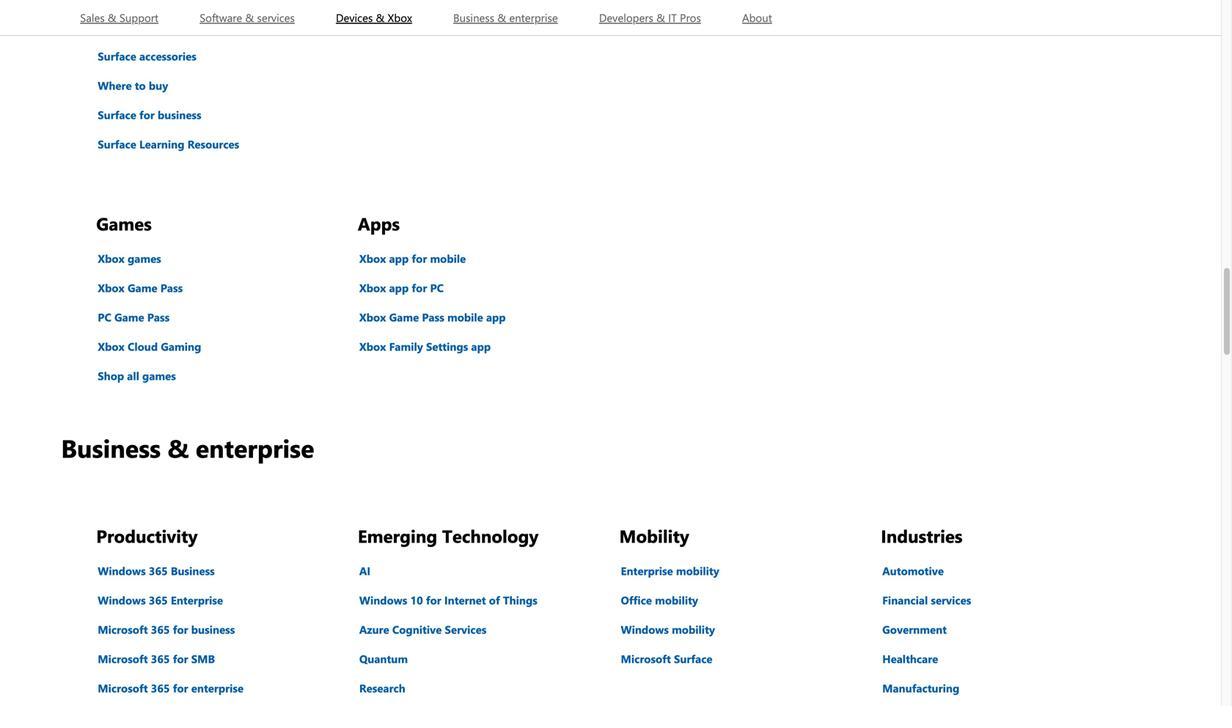 Task type: vqa. For each thing, say whether or not it's contained in the screenshot.
do inside the DROPDOWN BUTTON
no



Task type: describe. For each thing, give the bounding box(es) containing it.
manufacturing link
[[881, 679, 961, 697]]

xbox app for pc
[[359, 281, 444, 295]]

pass for xbox game pass mobile app
[[422, 310, 444, 325]]

xbox inside the devices & xbox 'link'
[[388, 10, 412, 25]]

xbox for xbox game pass mobile app
[[359, 310, 386, 325]]

365 for smb
[[151, 652, 170, 666]]

to
[[135, 78, 146, 93]]

2 horizontal spatial business
[[453, 10, 494, 25]]

services
[[445, 622, 486, 637]]

enterprise mobility link
[[619, 562, 721, 580]]

healthcare link
[[881, 650, 940, 668]]

microsoft 365 for enterprise link
[[96, 679, 245, 697]]

for for microsoft 365 for enterprise
[[173, 681, 188, 696]]

xbox for xbox family settings app
[[359, 339, 386, 354]]

productivity
[[96, 524, 198, 547]]

government
[[882, 622, 947, 637]]

microsoft for microsoft 365 for smb
[[98, 652, 148, 666]]

emerging
[[358, 524, 437, 547]]

365 inside windows 365 enterprise link
[[149, 593, 168, 608]]

xbox games
[[98, 251, 161, 266]]

technology
[[442, 524, 539, 547]]

about link
[[741, 0, 774, 35]]

sales & support
[[80, 10, 158, 25]]

& for business & enterprise link
[[497, 10, 506, 25]]

office mobility link
[[619, 591, 700, 609]]

games
[[96, 212, 152, 235]]

financial
[[882, 593, 928, 608]]

xbox game pass mobile app
[[359, 310, 506, 325]]

microsoft for microsoft 365 for enterprise
[[98, 681, 148, 696]]

365 for enterprise
[[151, 681, 170, 696]]

for for xbox app for pc
[[412, 281, 427, 295]]

pros
[[680, 10, 701, 25]]

for for microsoft 365 for business
[[173, 622, 188, 637]]

2 vertical spatial business
[[171, 564, 215, 578]]

all
[[127, 369, 139, 383]]

pass for pc game pass
[[147, 310, 170, 325]]

windows mobility
[[621, 622, 715, 637]]

windows mobility link
[[619, 621, 716, 638]]

financial services link
[[881, 591, 973, 609]]

surface for surface learning resources
[[98, 137, 136, 151]]

0 vertical spatial games
[[128, 251, 161, 266]]

azure cognitive services link
[[358, 621, 488, 638]]

learning
[[139, 137, 184, 151]]

surface for business link
[[96, 106, 203, 124]]

help
[[98, 19, 122, 34]]

ai link
[[358, 562, 372, 580]]

xbox for xbox app for mobile
[[359, 251, 386, 266]]

where to buy link
[[96, 77, 170, 94]]

surface accessories link
[[96, 47, 198, 65]]

accessories
[[139, 49, 196, 63]]

things
[[503, 593, 537, 608]]

microsoft 365 for smb
[[98, 652, 215, 666]]

smb
[[191, 652, 215, 666]]

manufacturing
[[882, 681, 959, 696]]

mobility for enterprise mobility
[[676, 564, 719, 578]]

xbox app for pc link
[[358, 279, 445, 297]]

research
[[359, 681, 405, 696]]

xbox for xbox games
[[98, 251, 125, 266]]

me
[[125, 19, 141, 34]]

pc game pass link
[[96, 308, 171, 326]]

cognitive
[[392, 622, 442, 637]]

automotive link
[[881, 562, 945, 580]]

microsoft surface
[[621, 652, 712, 666]]

windows 10 for internet of things
[[359, 593, 537, 608]]

2 vertical spatial enterprise
[[191, 681, 244, 696]]

for for windows 10 for internet of things
[[426, 593, 441, 608]]

azure
[[359, 622, 389, 637]]

& for sales & support 'link'
[[108, 10, 116, 25]]

quantum
[[359, 652, 408, 666]]

windows 10 for internet of things link
[[358, 591, 539, 609]]

about
[[742, 10, 772, 25]]

xbox family settings app
[[359, 339, 491, 354]]

settings
[[426, 339, 468, 354]]

cloud
[[128, 339, 158, 354]]

financial services
[[882, 593, 971, 608]]

where to buy
[[98, 78, 168, 93]]

office
[[621, 593, 652, 608]]

azure cognitive services
[[359, 622, 486, 637]]

for for microsoft 365 for smb
[[173, 652, 188, 666]]

windows for windows 365 business
[[98, 564, 146, 578]]

windows 365 enterprise
[[98, 593, 223, 608]]

business & enterprise link
[[452, 0, 559, 35]]

microsoft 365 for business link
[[96, 621, 236, 638]]

windows for windows 10 for internet of things
[[359, 593, 407, 608]]

1 vertical spatial enterprise
[[196, 431, 314, 464]]

xbox cloud gaming link
[[96, 338, 203, 355]]

windows for windows 365 enterprise
[[98, 593, 146, 608]]



Task type: locate. For each thing, give the bounding box(es) containing it.
10
[[410, 593, 423, 608]]

microsoft surface link
[[619, 650, 714, 668]]

0 vertical spatial business
[[453, 10, 494, 25]]

1 horizontal spatial services
[[931, 593, 971, 608]]

enterprise up office
[[621, 564, 673, 578]]

app
[[389, 251, 409, 266], [389, 281, 409, 295], [486, 310, 506, 325], [471, 339, 491, 354]]

1 vertical spatial enterprise
[[171, 593, 223, 608]]

0 vertical spatial pc
[[430, 281, 444, 295]]

gaming
[[161, 339, 201, 354]]

business up smb
[[191, 622, 235, 637]]

0 horizontal spatial pc
[[98, 310, 111, 325]]

surface accessories
[[98, 49, 196, 63]]

1 vertical spatial services
[[931, 593, 971, 608]]

0 horizontal spatial enterprise
[[171, 593, 223, 608]]

0 vertical spatial enterprise
[[509, 10, 558, 25]]

microsoft down 'microsoft 365 for smb' link
[[98, 681, 148, 696]]

xbox app for mobile link
[[358, 250, 467, 267]]

internet
[[444, 593, 486, 608]]

of
[[489, 593, 500, 608]]

developers & it pros link
[[598, 0, 702, 35]]

mobile up settings
[[447, 310, 483, 325]]

game for xbox game pass
[[128, 281, 157, 295]]

microsoft for microsoft 365 for business
[[98, 622, 148, 637]]

research link
[[358, 679, 407, 697]]

healthcare
[[882, 652, 938, 666]]

surface for business
[[98, 107, 201, 122]]

365 down windows 365 business link
[[149, 593, 168, 608]]

xbox for xbox cloud gaming
[[98, 339, 125, 354]]

devices & xbox
[[336, 10, 412, 25]]

software & services
[[200, 10, 295, 25]]

for for xbox app for mobile
[[412, 251, 427, 266]]

& inside 'link'
[[376, 10, 385, 25]]

mobile up xbox app for pc
[[430, 251, 466, 266]]

family
[[389, 339, 423, 354]]

xbox inside xbox app for mobile link
[[359, 251, 386, 266]]

windows for windows mobility
[[621, 622, 669, 637]]

where
[[98, 78, 132, 93]]

game up family
[[389, 310, 419, 325]]

365 down windows 365 enterprise
[[151, 622, 170, 637]]

surface learning resources link
[[96, 135, 241, 153]]

it
[[668, 10, 677, 25]]

business up surface learning resources
[[158, 107, 201, 122]]

for right 10
[[426, 593, 441, 608]]

help me choose
[[98, 19, 180, 34]]

shop
[[98, 369, 124, 383]]

game for xbox game pass mobile app
[[389, 310, 419, 325]]

365 down microsoft 365 for smb
[[151, 681, 170, 696]]

1 vertical spatial mobility
[[655, 593, 698, 608]]

surface learning resources
[[98, 137, 239, 151]]

pc
[[430, 281, 444, 295], [98, 310, 111, 325]]

microsoft down microsoft 365 for business link
[[98, 652, 148, 666]]

mobility
[[619, 524, 689, 547]]

game for pc game pass
[[114, 310, 144, 325]]

surface up where
[[98, 49, 136, 63]]

microsoft 365 for smb link
[[96, 650, 216, 668]]

365 inside windows 365 business link
[[149, 564, 168, 578]]

developers & it pros
[[599, 10, 701, 25]]

surface down windows mobility
[[674, 652, 712, 666]]

mobile
[[430, 251, 466, 266], [447, 310, 483, 325]]

buy
[[149, 78, 168, 93]]

game down xbox game pass link
[[114, 310, 144, 325]]

devices & xbox link
[[334, 0, 414, 35]]

0 horizontal spatial services
[[257, 10, 295, 25]]

industries
[[881, 524, 962, 547]]

365 inside microsoft 365 for enterprise link
[[151, 681, 170, 696]]

microsoft up microsoft 365 for smb
[[98, 622, 148, 637]]

emerging technology
[[358, 524, 539, 547]]

games right all
[[142, 369, 176, 383]]

xbox app for mobile
[[359, 251, 466, 266]]

business
[[158, 107, 201, 122], [191, 622, 235, 637]]

xbox inside xbox app for pc link
[[359, 281, 386, 295]]

xbox game pass mobile app link
[[358, 308, 507, 326]]

windows down productivity
[[98, 564, 146, 578]]

windows
[[98, 564, 146, 578], [98, 593, 146, 608], [359, 593, 407, 608], [621, 622, 669, 637]]

pc game pass
[[98, 310, 170, 325]]

apps
[[358, 212, 400, 235]]

surface
[[98, 49, 136, 63], [98, 107, 136, 122], [98, 137, 136, 151], [674, 652, 712, 666]]

xbox down the 'xbox app for mobile'
[[359, 281, 386, 295]]

365 inside 'microsoft 365 for smb' link
[[151, 652, 170, 666]]

xbox down the games
[[98, 251, 125, 266]]

windows down office
[[621, 622, 669, 637]]

shop all games link
[[96, 367, 177, 385]]

xbox inside xbox games 'link'
[[98, 251, 125, 266]]

surface down surface for business link
[[98, 137, 136, 151]]

mobile for pass
[[447, 310, 483, 325]]

windows 365 business
[[98, 564, 215, 578]]

pass up pc game pass link at the left top of the page
[[160, 281, 183, 295]]

pc down xbox game pass link
[[98, 310, 111, 325]]

pass up xbox family settings app
[[422, 310, 444, 325]]

software & services link
[[198, 0, 296, 35]]

xbox left family
[[359, 339, 386, 354]]

game up pc game pass link at the left top of the page
[[128, 281, 157, 295]]

mobile inside xbox app for mobile link
[[430, 251, 466, 266]]

quantum link
[[358, 650, 409, 668]]

pc up the xbox game pass mobile app
[[430, 281, 444, 295]]

microsoft for microsoft surface
[[621, 652, 671, 666]]

& for "developers & it pros" link
[[656, 10, 665, 25]]

mobile inside xbox game pass mobile app link
[[447, 310, 483, 325]]

xbox inside xbox game pass mobile app link
[[359, 310, 386, 325]]

1 horizontal spatial enterprise
[[621, 564, 673, 578]]

services right financial
[[931, 593, 971, 608]]

microsoft 365 for enterprise
[[98, 681, 244, 696]]

0 vertical spatial mobility
[[676, 564, 719, 578]]

& inside 'link'
[[108, 10, 116, 25]]

mobile for for
[[430, 251, 466, 266]]

enterprise up microsoft 365 for business
[[171, 593, 223, 608]]

business
[[453, 10, 494, 25], [61, 431, 161, 464], [171, 564, 215, 578]]

& for the devices & xbox 'link'
[[376, 10, 385, 25]]

resources
[[187, 137, 239, 151]]

surface down where
[[98, 107, 136, 122]]

xbox
[[388, 10, 412, 25], [98, 251, 125, 266], [359, 251, 386, 266], [98, 281, 125, 295], [359, 281, 386, 295], [359, 310, 386, 325], [98, 339, 125, 354], [359, 339, 386, 354]]

government link
[[881, 621, 948, 638]]

help me choose link
[[96, 18, 182, 36]]

surface for surface accessories
[[98, 49, 136, 63]]

xbox down apps
[[359, 251, 386, 266]]

for up xbox app for pc
[[412, 251, 427, 266]]

automotive
[[882, 564, 944, 578]]

xbox up shop
[[98, 339, 125, 354]]

game inside pc game pass link
[[114, 310, 144, 325]]

for down the 'xbox app for mobile'
[[412, 281, 427, 295]]

developers
[[599, 10, 653, 25]]

& for software & services link
[[245, 10, 254, 25]]

enterprise mobility
[[621, 564, 719, 578]]

games
[[128, 251, 161, 266], [142, 369, 176, 383]]

mobility for office mobility
[[655, 593, 698, 608]]

mobility down the enterprise mobility link
[[655, 593, 698, 608]]

xbox inside xbox family settings app link
[[359, 339, 386, 354]]

microsoft
[[98, 622, 148, 637], [98, 652, 148, 666], [621, 652, 671, 666], [98, 681, 148, 696]]

xbox game pass link
[[96, 279, 184, 297]]

1 vertical spatial business
[[191, 622, 235, 637]]

pass up 'xbox cloud gaming'
[[147, 310, 170, 325]]

1 vertical spatial business
[[61, 431, 161, 464]]

software
[[200, 10, 242, 25]]

xbox down xbox games 'link'
[[98, 281, 125, 295]]

pass for xbox game pass
[[160, 281, 183, 295]]

2 vertical spatial mobility
[[672, 622, 715, 637]]

1 vertical spatial games
[[142, 369, 176, 383]]

choose
[[144, 19, 180, 34]]

1 vertical spatial mobile
[[447, 310, 483, 325]]

microsoft 365 for business
[[98, 622, 235, 637]]

for down windows 365 enterprise
[[173, 622, 188, 637]]

sales & support link
[[79, 0, 160, 35]]

0 vertical spatial services
[[257, 10, 295, 25]]

1 vertical spatial pc
[[98, 310, 111, 325]]

365 inside microsoft 365 for business link
[[151, 622, 170, 637]]

surface for surface for business
[[98, 107, 136, 122]]

support
[[119, 10, 158, 25]]

mobility up the office mobility
[[676, 564, 719, 578]]

365 up windows 365 enterprise link
[[149, 564, 168, 578]]

1 vertical spatial business & enterprise
[[61, 431, 314, 464]]

services right software
[[257, 10, 295, 25]]

for down microsoft 365 for smb
[[173, 681, 188, 696]]

xbox for xbox app for pc
[[359, 281, 386, 295]]

1 horizontal spatial business & enterprise
[[453, 10, 558, 25]]

game inside xbox game pass mobile app link
[[389, 310, 419, 325]]

0 horizontal spatial business & enterprise
[[61, 431, 314, 464]]

for down 'to'
[[139, 107, 155, 122]]

1 horizontal spatial business
[[171, 564, 215, 578]]

365 down microsoft 365 for business link
[[151, 652, 170, 666]]

ai
[[359, 564, 370, 578]]

xbox down xbox app for pc link
[[359, 310, 386, 325]]

xbox games link
[[96, 250, 163, 267]]

1 horizontal spatial pc
[[430, 281, 444, 295]]

microsoft down windows mobility
[[621, 652, 671, 666]]

for left smb
[[173, 652, 188, 666]]

mobility for windows mobility
[[672, 622, 715, 637]]

0 vertical spatial business & enterprise
[[453, 10, 558, 25]]

365 for business
[[151, 622, 170, 637]]

windows 365 business link
[[96, 562, 216, 580]]

business & enterprise
[[453, 10, 558, 25], [61, 431, 314, 464]]

xbox inside xbox game pass link
[[98, 281, 125, 295]]

windows up the azure
[[359, 593, 407, 608]]

0 vertical spatial enterprise
[[621, 564, 673, 578]]

game
[[128, 281, 157, 295], [114, 310, 144, 325], [389, 310, 419, 325]]

xbox family settings app link
[[358, 338, 492, 355]]

windows down windows 365 business link
[[98, 593, 146, 608]]

services
[[257, 10, 295, 25], [931, 593, 971, 608]]

game inside xbox game pass link
[[128, 281, 157, 295]]

xbox game pass
[[98, 281, 183, 295]]

0 horizontal spatial business
[[61, 431, 161, 464]]

0 vertical spatial business
[[158, 107, 201, 122]]

xbox for xbox game pass
[[98, 281, 125, 295]]

mobility up microsoft surface
[[672, 622, 715, 637]]

games up xbox game pass link
[[128, 251, 161, 266]]

devices
[[336, 10, 373, 25]]

0 vertical spatial mobile
[[430, 251, 466, 266]]

office mobility
[[621, 593, 698, 608]]

xbox right devices
[[388, 10, 412, 25]]



